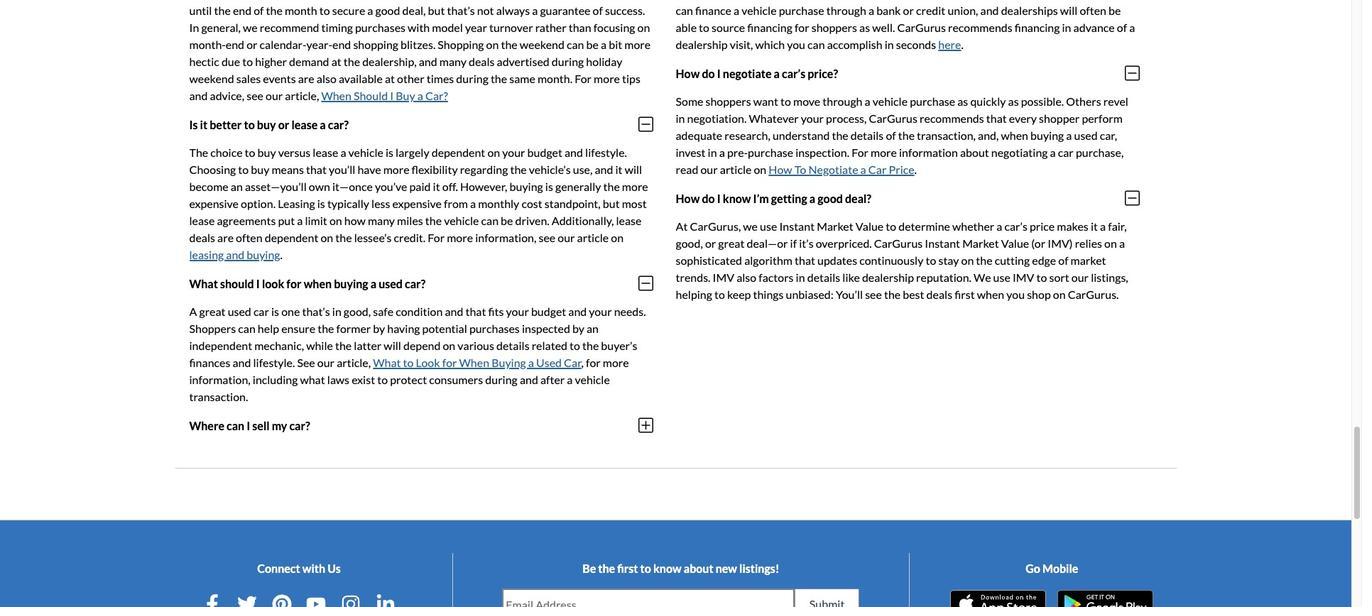 Task type: vqa. For each thing, say whether or not it's contained in the screenshot.
$0/MO.* inside $3,999 Est. $0/mo.* NO PRICE ANALYSIS
no



Task type: describe. For each thing, give the bounding box(es) containing it.
what should i look for when buying a used car? button
[[189, 264, 653, 304]]

generally
[[556, 180, 601, 193]]

to right month
[[320, 4, 330, 17]]

of down the swear
[[593, 4, 603, 17]]

dealerships
[[1002, 4, 1059, 17]]

to left stay
[[926, 254, 937, 267]]

on down year
[[486, 38, 499, 51]]

the right be at the left of the page
[[598, 562, 615, 576]]

and up the potential in the bottom left of the page
[[445, 305, 464, 319]]

buying up cost
[[510, 180, 543, 193]]

our inside a great used car is one that's in good, safe condition and that fits your budget and your needs. shoppers can help ensure the former by having potential purchases inspected by an independent mechanic, while the latter will depend on various details related to the buyer's finances and lifestyle. see our article,
[[317, 356, 335, 370]]

2 vertical spatial buy
[[251, 163, 270, 176]]

choosing
[[189, 163, 236, 176]]

information, inside the choice to buy versus lease a vehicle is largely dependent on your budget and lifestyle. choosing to buy means that you'll have more flexibility regarding the vehicle's use, and it will become an asset—you'll own it—once you've paid it off. however, buying is generally the more expensive option. leasing is typically less expensive from a monthly cost standpoint, but most lease agreements put a limit on how many miles the vehicle can be driven. additionally, lease deals are often dependent on the lessee's credit. for more information, see our article on leasing and buying .
[[475, 231, 537, 245]]

shoppers inside some shoppers want to move through a vehicle purchase as quickly as possible. others revel in negotiation. whatever your process, cargurus recommends that every shopper perform adequate research, understand the details of the transaction, and, when buying a used car, invest in a pre-purchase inspection. for more information about negotiating a car purchase, read our article on
[[706, 95, 752, 108]]

Email Address email field
[[503, 590, 794, 608]]

more down from at left top
[[447, 231, 473, 245]]

better
[[210, 118, 242, 131]]

dealership inside . shoppers can finance a vehicle purchase through a bank or credit union, and dealerships will often be able to source financing for shoppers as well. cargurus recommends financing in advance of a dealership visit, which you can accomplish in seconds
[[676, 38, 728, 51]]

most
[[622, 197, 647, 211]]

cargurus,
[[690, 220, 741, 233]]

inspection.
[[796, 146, 850, 159]]

the choice to buy versus lease a vehicle is largely dependent on your budget and lifestyle. choosing to buy means that you'll have more flexibility regarding the vehicle's use, and it will become an asset—you'll own it—once you've paid it off. however, buying is generally the more expensive option. leasing is typically less expensive from a monthly cost standpoint, but most lease agreements put a limit on how many miles the vehicle can be driven. additionally, lease deals are often dependent on the lessee's credit. for more information, see our article on leasing and buying .
[[189, 146, 649, 262]]

0 vertical spatial during
[[552, 55, 584, 68]]

market
[[1071, 254, 1107, 267]]

and inside . shoppers can finance a vehicle purchase through a bank or credit union, and dealerships will often be able to source financing for shoppers as well. cargurus recommends financing in advance of a dealership visit, which you can accomplish in seconds
[[981, 4, 999, 17]]

purchases inside a great used car is one that's in good, safe condition and that fits your budget and your needs. shoppers can help ensure the former by having potential purchases inspected by an independent mechanic, while the latter will depend on various details related to the buyer's finances and lifestyle. see our article,
[[470, 322, 520, 336]]

an inside the choice to buy versus lease a vehicle is largely dependent on your budget and lifestyle. choosing to buy means that you'll have more flexibility regarding the vehicle's use, and it will become an asset—you'll own it—once you've paid it off. however, buying is generally the more expensive option. leasing is typically less expensive from a monthly cost standpoint, but most lease agreements put a limit on how many miles the vehicle can be driven. additionally, lease deals are often dependent on the lessee's credit. for more information, see our article on leasing and buying .
[[231, 180, 243, 193]]

union,
[[948, 4, 979, 17]]

less
[[372, 197, 390, 211]]

in down well.
[[885, 38, 894, 51]]

. down the information
[[915, 163, 917, 176]]

1 vertical spatial about
[[684, 562, 714, 576]]

how for how do i negotiate a car's price?
[[676, 67, 700, 80]]

0 vertical spatial weekend
[[520, 38, 565, 51]]

the up the information
[[899, 129, 915, 142]]

1 horizontal spatial car
[[869, 163, 887, 176]]

pre-
[[728, 146, 748, 159]]

and down independent
[[233, 356, 251, 370]]

also inside there are a handful of tips for timing your next car purchase. many shoppers swear by waiting until the end of the month to secure a good deal, but that's not always a guarantee of success. in general, we recommend timing purchases with model year turnover rather than focusing on month-end or calendar-year-end shopping blitzes. shopping on the weekend can be a bit more hectic due to higher demand at the dealership, and many deals advertised during holiday weekend sales events are also available at other times during the same month. for more tips and advice, see our article,
[[317, 72, 337, 85]]

see inside there are a handful of tips for timing your next car purchase. many shoppers swear by waiting until the end of the month to secure a good deal, but that's not always a guarantee of success. in general, we recommend timing purchases with model year turnover rather than focusing on month-end or calendar-year-end shopping blitzes. shopping on the weekend can be a bit more hectic due to higher demand at the dealership, and many deals advertised during holiday weekend sales events are also available at other times during the same month. for more tips and advice, see our article,
[[247, 89, 264, 103]]

fair,
[[1109, 220, 1127, 233]]

regarding
[[460, 163, 508, 176]]

on inside a great used car is one that's in good, safe condition and that fits your budget and your needs. shoppers can help ensure the former by having potential purchases inspected by an independent mechanic, while the latter will depend on various details related to the buyer's finances and lifestyle. see our article,
[[443, 339, 456, 353]]

deals for are
[[189, 231, 215, 245]]

also inside at cargurus, we use instant market value to determine whether a car's price makes it a fair, good, or great deal—or if it's overpriced. cargurus instant market value (or imv) relies on a sophisticated algorithm that updates continuously to stay on the cutting edge of market trends. imv also factors in details like dealership reputation. we use imv to sort our listings, helping to keep things unbiased: you'll see the best deals first when you shop on cargurus.
[[737, 271, 757, 284]]

car's inside at cargurus, we use instant market value to determine whether a car's price makes it a fair, good, or great deal—or if it's overpriced. cargurus instant market value (or imv) relies on a sophisticated algorithm that updates continuously to stay on the cutting edge of market trends. imv also factors in details like dealership reputation. we use imv to sort our listings, helping to keep things unbiased: you'll see the best deals first when you shop on cargurus.
[[1005, 220, 1028, 233]]

plus square image
[[638, 417, 653, 434]]

inspected
[[522, 322, 570, 336]]

on down most
[[611, 231, 624, 245]]

. down union,
[[962, 38, 964, 51]]

will inside a great used car is one that's in good, safe condition and that fits your budget and your needs. shoppers can help ensure the former by having potential purchases inspected by an independent mechanic, while the latter will depend on various details related to the buyer's finances and lifestyle. see our article,
[[384, 339, 401, 353]]

is down own
[[317, 197, 325, 211]]

buying
[[492, 356, 526, 370]]

of inside some shoppers want to move through a vehicle purchase as quickly as possible. others revel in negotiation. whatever your process, cargurus recommends that every shopper perform adequate research, understand the details of the transaction, and, when buying a used car, invest in a pre-purchase inspection. for more information about negotiating a car purchase, read our article on
[[886, 129, 896, 142]]

price
[[889, 163, 915, 176]]

deal—or
[[747, 237, 788, 250]]

is left largely
[[386, 146, 394, 159]]

2 imv from the left
[[1013, 271, 1035, 284]]

an inside a great used car is one that's in good, safe condition and that fits your budget and your needs. shoppers can help ensure the former by having potential purchases inspected by an independent mechanic, while the latter will depend on various details related to the buyer's finances and lifestyle. see our article,
[[587, 322, 599, 336]]

laws
[[327, 373, 350, 387]]

to down edge
[[1037, 271, 1048, 284]]

on down success.
[[638, 21, 650, 34]]

more right bit in the left of the page
[[625, 38, 651, 51]]

lease up leasing
[[189, 214, 215, 228]]

have
[[358, 163, 381, 176]]

article, inside there are a handful of tips for timing your next car purchase. many shoppers swear by waiting until the end of the month to secure a good deal, but that's not always a guarantee of success. in general, we recommend timing purchases with model year turnover rather than focusing on month-end or calendar-year-end shopping blitzes. shopping on the weekend can be a bit more hectic due to higher demand at the dealership, and many deals advertised during holiday weekend sales events are also available at other times during the same month. for more tips and advice, see our article,
[[285, 89, 319, 103]]

safe
[[373, 305, 394, 319]]

and up 'use,'
[[565, 146, 583, 159]]

the down process,
[[832, 129, 849, 142]]

1 financing from the left
[[748, 21, 793, 34]]

buying up look
[[247, 248, 280, 262]]

revel
[[1104, 95, 1129, 108]]

to up email address email field at the bottom of the page
[[641, 562, 652, 576]]

and down blitzes.
[[419, 55, 437, 68]]

that inside the choice to buy versus lease a vehicle is largely dependent on your budget and lifestyle. choosing to buy means that you'll have more flexibility regarding the vehicle's use, and it will become an asset—you'll own it—once you've paid it off. however, buying is generally the more expensive option. leasing is typically less expensive from a monthly cost standpoint, but most lease agreements put a limit on how many miles the vehicle can be driven. additionally, lease deals are often dependent on the lessee's credit. for more information, see our article on leasing and buying .
[[306, 163, 327, 176]]

hectic
[[189, 55, 219, 68]]

it—once
[[333, 180, 373, 193]]

used inside some shoppers want to move through a vehicle purchase as quickly as possible. others revel in negotiation. whatever your process, cargurus recommends that every shopper perform adequate research, understand the details of the transaction, and, when buying a used car, invest in a pre-purchase inspection. for more information about negotiating a car purchase, read our article on
[[1075, 129, 1098, 142]]

in down adequate
[[708, 146, 717, 159]]

with inside there are a handful of tips for timing your next car purchase. many shoppers swear by waiting until the end of the month to secure a good deal, but that's not always a guarantee of success. in general, we recommend timing purchases with model year turnover rather than focusing on month-end or calendar-year-end shopping blitzes. shopping on the weekend can be a bit more hectic due to higher demand at the dealership, and many deals advertised during holiday weekend sales events are also available at other times during the same month. for more tips and advice, see our article,
[[408, 21, 430, 34]]

the down turnover
[[501, 38, 518, 51]]

in down some at the top
[[676, 112, 685, 125]]

i for buy
[[390, 89, 394, 103]]

2 vertical spatial purchase
[[748, 146, 794, 159]]

standpoint,
[[545, 197, 601, 211]]

1 horizontal spatial dependent
[[432, 146, 486, 159]]

that's inside there are a handful of tips for timing your next car purchase. many shoppers swear by waiting until the end of the month to secure a good deal, but that's not always a guarantee of success. in general, we recommend timing purchases with model year turnover rather than focusing on month-end or calendar-year-end shopping blitzes. shopping on the weekend can be a bit more hectic due to higher demand at the dealership, and many deals advertised during holiday weekend sales events are also available at other times during the same month. for more tips and advice, see our article,
[[447, 4, 475, 17]]

vehicle inside . shoppers can finance a vehicle purchase through a bank or credit union, and dealerships will often be able to source financing for shoppers as well. cargurus recommends financing in advance of a dealership visit, which you can accomplish in seconds
[[742, 4, 777, 17]]

be inside there are a handful of tips for timing your next car purchase. many shoppers swear by waiting until the end of the month to secure a good deal, but that's not always a guarantee of success. in general, we recommend timing purchases with model year turnover rather than focusing on month-end or calendar-year-end shopping blitzes. shopping on the weekend can be a bit more hectic due to higher demand at the dealership, and many deals advertised during holiday weekend sales events are also available at other times during the same month. for more tips and advice, see our article,
[[587, 38, 599, 51]]

we
[[974, 271, 992, 284]]

0 vertical spatial are
[[221, 0, 237, 0]]

put
[[278, 214, 295, 228]]

be
[[583, 562, 596, 576]]

purchase,
[[1076, 146, 1124, 159]]

more up you've
[[383, 163, 410, 176]]

for inside some shoppers want to move through a vehicle purchase as quickly as possible. others revel in negotiation. whatever your process, cargurus recommends that every shopper perform adequate research, understand the details of the transaction, and, when buying a used car, invest in a pre-purchase inspection. for more information about negotiating a car purchase, read our article on
[[852, 146, 869, 159]]

on down fair,
[[1105, 237, 1118, 250]]

what
[[300, 373, 325, 387]]

on left how
[[330, 214, 342, 228]]

recommends inside some shoppers want to move through a vehicle purchase as quickly as possible. others revel in negotiation. whatever your process, cargurus recommends that every shopper perform adequate research, understand the details of the transaction, and, when buying a used car, invest in a pre-purchase inspection. for more information about negotiating a car purchase, read our article on
[[920, 112, 985, 125]]

month-
[[189, 38, 226, 51]]

that inside at cargurus, we use instant market value to determine whether a car's price makes it a fair, good, or great deal—or if it's overpriced. cargurus instant market value (or imv) relies on a sophisticated algorithm that updates continuously to stay on the cutting edge of market trends. imv also factors in details like dealership reputation. we use imv to sort our listings, helping to keep things unbiased: you'll see the best deals first when you shop on cargurus.
[[795, 254, 816, 267]]

there are a handful of tips for timing your next car purchase. many shoppers swear by waiting until the end of the month to secure a good deal, but that's not always a guarantee of success. in general, we recommend timing purchases with model year turnover rather than focusing on month-end or calendar-year-end shopping blitzes. shopping on the weekend can be a bit more hectic due to higher demand at the dealership, and many deals advertised during holiday weekend sales events are also available at other times during the same month. for more tips and advice, see our article,
[[189, 0, 651, 103]]

see inside at cargurus, we use instant market value to determine whether a car's price makes it a fair, good, or great deal—or if it's overpriced. cargurus instant market value (or imv) relies on a sophisticated algorithm that updates continuously to stay on the cutting edge of market trends. imv also factors in details like dealership reputation. we use imv to sort our listings, helping to keep things unbiased: you'll see the best deals first when you shop on cargurus.
[[866, 288, 882, 301]]

linkedin image
[[376, 595, 396, 608]]

like
[[843, 271, 860, 284]]

our inside at cargurus, we use instant market value to determine whether a car's price makes it a fair, good, or great deal—or if it's overpriced. cargurus instant market value (or imv) relies on a sophisticated algorithm that updates continuously to stay on the cutting edge of market trends. imv also factors in details like dealership reputation. we use imv to sort our listings, helping to keep things unbiased: you'll see the best deals first when you shop on cargurus.
[[1072, 271, 1089, 284]]

our inside some shoppers want to move through a vehicle purchase as quickly as possible. others revel in negotiation. whatever your process, cargurus recommends that every shopper perform adequate research, understand the details of the transaction, and, when buying a used car, invest in a pre-purchase inspection. for more information about negotiating a car purchase, read our article on
[[701, 163, 718, 176]]

more up most
[[622, 180, 649, 193]]

the down how
[[336, 231, 352, 245]]

what for what should i look for when buying a used car?
[[189, 277, 218, 290]]

the right generally
[[604, 180, 620, 193]]

and,
[[978, 129, 999, 142]]

to right due
[[242, 55, 253, 68]]

flexibility
[[412, 163, 458, 176]]

used inside what should i look for when buying a used car? dropdown button
[[379, 277, 403, 290]]

latter
[[354, 339, 382, 353]]

turnover
[[489, 21, 533, 34]]

car inside there are a handful of tips for timing your next car purchase. many shoppers swear by waiting until the end of the month to secure a good deal, but that's not always a guarantee of success. in general, we recommend timing purchases with model year turnover rather than focusing on month-end or calendar-year-end shopping blitzes. shopping on the weekend can be a bit more hectic due to higher demand at the dealership, and many deals advertised during holiday weekend sales events are also available at other times during the same month. for more tips and advice, see our article,
[[420, 0, 436, 0]]

first inside at cargurus, we use instant market value to determine whether a car's price makes it a fair, good, or great deal—or if it's overpriced. cargurus instant market value (or imv) relies on a sophisticated algorithm that updates continuously to stay on the cutting edge of market trends. imv also factors in details like dealership reputation. we use imv to sort our listings, helping to keep things unbiased: you'll see the best deals first when you shop on cargurus.
[[955, 288, 975, 301]]

for inside , for more information, including what laws exist to protect consumers during and after a vehicle transaction.
[[586, 356, 601, 370]]

2 horizontal spatial as
[[1009, 95, 1019, 108]]

cargurus inside some shoppers want to move through a vehicle purchase as quickly as possible. others revel in negotiation. whatever your process, cargurus recommends that every shopper perform adequate research, understand the details of the transaction, and, when buying a used car, invest in a pre-purchase inspection. for more information about negotiating a car purchase, read our article on
[[869, 112, 918, 125]]

1 horizontal spatial by
[[573, 322, 585, 336]]

. inside the choice to buy versus lease a vehicle is largely dependent on your budget and lifestyle. choosing to buy means that you'll have more flexibility regarding the vehicle's use, and it will become an asset—you'll own it—once you've paid it off. however, buying is generally the more expensive option. leasing is typically less expensive from a monthly cost standpoint, but most lease agreements put a limit on how many miles the vehicle can be driven. additionally, lease deals are often dependent on the lessee's credit. for more information, see our article on leasing and buying .
[[280, 248, 283, 262]]

move
[[794, 95, 821, 108]]

1 horizontal spatial market
[[963, 237, 1000, 250]]

lifestyle. inside a great used car is one that's in good, safe condition and that fits your budget and your needs. shoppers can help ensure the former by having potential purchases inspected by an independent mechanic, while the latter will depend on various details related to the buyer's finances and lifestyle. see our article,
[[253, 356, 295, 370]]

to inside . shoppers can finance a vehicle purchase through a bank or credit union, and dealerships will often be able to source financing for shoppers as well. cargurus recommends financing in advance of a dealership visit, which you can accomplish in seconds
[[699, 21, 710, 34]]

accomplish
[[828, 38, 883, 51]]

the left vehicle's
[[510, 163, 527, 176]]

recommends inside . shoppers can finance a vehicle purchase through a bank or credit union, and dealerships will often be able to source financing for shoppers as well. cargurus recommends financing in advance of a dealership visit, which you can accomplish in seconds
[[949, 21, 1013, 34]]

the up available
[[344, 55, 360, 68]]

good, inside at cargurus, we use instant market value to determine whether a car's price makes it a fair, good, or great deal—or if it's overpriced. cargurus instant market value (or imv) relies on a sophisticated algorithm that updates continuously to stay on the cutting edge of market trends. imv also factors in details like dealership reputation. we use imv to sort our listings, helping to keep things unbiased: you'll see the best deals first when you shop on cargurus.
[[676, 237, 703, 250]]

1 vertical spatial first
[[618, 562, 638, 576]]

buyer's
[[601, 339, 638, 353]]

how
[[344, 214, 366, 228]]

here .
[[939, 38, 964, 51]]

by inside there are a handful of tips for timing your next car purchase. many shoppers swear by waiting until the end of the month to secure a good deal, but that's not always a guarantee of success. in general, we recommend timing purchases with model year turnover rather than focusing on month-end or calendar-year-end shopping blitzes. shopping on the weekend can be a bit more hectic due to higher demand at the dealership, and many deals advertised during holiday weekend sales events are also available at other times during the same month. for more tips and advice, see our article,
[[599, 0, 611, 0]]

1 vertical spatial during
[[456, 72, 489, 85]]

that inside some shoppers want to move through a vehicle purchase as quickly as possible. others revel in negotiation. whatever your process, cargurus recommends that every shopper perform adequate research, understand the details of the transaction, and, when buying a used car, invest in a pre-purchase inspection. for more information about negotiating a car purchase, read our article on
[[987, 112, 1007, 125]]

to inside , for more information, including what laws exist to protect consumers during and after a vehicle transaction.
[[377, 373, 388, 387]]

car's inside how do i negotiate a car's price? dropdown button
[[782, 67, 806, 80]]

to down choice
[[238, 163, 249, 176]]

your right fits
[[506, 305, 529, 319]]

on up regarding
[[488, 146, 500, 159]]

in inside at cargurus, we use instant market value to determine whether a car's price makes it a fair, good, or great deal—or if it's overpriced. cargurus instant market value (or imv) relies on a sophisticated algorithm that updates continuously to stay on the cutting edge of market trends. imv also factors in details like dealership reputation. we use imv to sort our listings, helping to keep things unbiased: you'll see the best deals first when you shop on cargurus.
[[796, 271, 805, 284]]

vehicle inside some shoppers want to move through a vehicle purchase as quickly as possible. others revel in negotiation. whatever your process, cargurus recommends that every shopper perform adequate research, understand the details of the transaction, and, when buying a used car, invest in a pre-purchase inspection. for more information about negotiating a car purchase, read our article on
[[873, 95, 908, 108]]

buying inside dropdown button
[[334, 277, 369, 290]]

makes
[[1058, 220, 1089, 233]]

1 vertical spatial are
[[298, 72, 315, 85]]

1 horizontal spatial at
[[385, 72, 395, 85]]

finances
[[189, 356, 230, 370]]

model
[[432, 21, 463, 34]]

2 expensive from the left
[[393, 197, 442, 211]]

end down handful
[[233, 4, 252, 17]]

pinterest image
[[272, 595, 292, 608]]

1 vertical spatial car
[[564, 356, 582, 370]]

0 vertical spatial at
[[332, 55, 342, 68]]

on down limit
[[321, 231, 333, 245]]

should
[[220, 277, 254, 290]]

which
[[756, 38, 785, 51]]

1 vertical spatial with
[[303, 562, 325, 576]]

algorithm
[[745, 254, 793, 267]]

0 vertical spatial timing
[[337, 0, 369, 0]]

can inside there are a handful of tips for timing your next car purchase. many shoppers swear by waiting until the end of the month to secure a good deal, but that's not always a guarantee of success. in general, we recommend timing purchases with model year turnover rather than focusing on month-end or calendar-year-end shopping blitzes. shopping on the weekend can be a bit more hectic due to higher demand at the dealership, and many deals advertised during holiday weekend sales events are also available at other times during the same month. for more tips and advice, see our article,
[[567, 38, 584, 51]]

car inside some shoppers want to move through a vehicle purchase as quickly as possible. others revel in negotiation. whatever your process, cargurus recommends that every shopper perform adequate research, understand the details of the transaction, and, when buying a used car, invest in a pre-purchase inspection. for more information about negotiating a car purchase, read our article on
[[1059, 146, 1074, 159]]

the down handful
[[266, 4, 283, 17]]

should
[[354, 89, 388, 103]]

visit,
[[730, 38, 753, 51]]

twitter image
[[237, 595, 257, 608]]

ensure
[[281, 322, 316, 336]]

shoppers inside . shoppers can finance a vehicle purchase through a bank or credit union, and dealerships will often be able to source financing for shoppers as well. cargurus recommends financing in advance of a dealership visit, which you can accomplish in seconds
[[1085, 0, 1132, 0]]

largely
[[396, 146, 430, 159]]

how to negotiate a car price .
[[769, 163, 917, 176]]

a inside , for more information, including what laws exist to protect consumers during and after a vehicle transaction.
[[567, 373, 573, 387]]

negotiate
[[723, 67, 772, 80]]

unbiased:
[[786, 288, 834, 301]]

miles
[[397, 214, 423, 228]]

1 vertical spatial value
[[1002, 237, 1030, 250]]

what to look for when buying a used car link
[[373, 356, 582, 370]]

are inside the choice to buy versus lease a vehicle is largely dependent on your budget and lifestyle. choosing to buy means that you'll have more flexibility regarding the vehicle's use, and it will become an asset—you'll own it—once you've paid it off. however, buying is generally the more expensive option. leasing is typically less expensive from a monthly cost standpoint, but most lease agreements put a limit on how many miles the vehicle can be driven. additionally, lease deals are often dependent on the lessee's credit. for more information, see our article on leasing and buying .
[[217, 231, 234, 245]]

, for more information, including what laws exist to protect consumers during and after a vehicle transaction.
[[189, 356, 629, 404]]

for up the consumers
[[442, 356, 457, 370]]

consumers
[[429, 373, 483, 387]]

0 horizontal spatial use
[[760, 220, 778, 233]]

typically
[[327, 197, 369, 211]]

when should i buy a car? link
[[321, 89, 448, 103]]

leasing
[[278, 197, 315, 211]]

blitzes.
[[401, 38, 436, 51]]

shop
[[1028, 288, 1051, 301]]

limit
[[305, 214, 327, 228]]

is down vehicle's
[[546, 180, 553, 193]]

when inside at cargurus, we use instant market value to determine whether a car's price makes it a fair, good, or great deal—or if it's overpriced. cargurus instant market value (or imv) relies on a sophisticated algorithm that updates continuously to stay on the cutting edge of market trends. imv also factors in details like dealership reputation. we use imv to sort our listings, helping to keep things unbiased: you'll see the best deals first when you shop on cargurus.
[[978, 288, 1005, 301]]

or inside . shoppers can finance a vehicle purchase through a bank or credit union, and dealerships will often be able to source financing for shoppers as well. cargurus recommends financing in advance of a dealership visit, which you can accomplish in seconds
[[904, 4, 914, 17]]

including
[[253, 373, 298, 387]]

the up ,
[[583, 339, 599, 353]]

more inside , for more information, including what laws exist to protect consumers during and after a vehicle transaction.
[[603, 356, 629, 370]]

to up protect
[[403, 356, 414, 370]]

to
[[795, 163, 807, 176]]

0 vertical spatial instant
[[780, 220, 815, 233]]

end left shopping
[[333, 38, 351, 51]]

of up month
[[288, 0, 298, 0]]

the up the general,
[[214, 4, 231, 17]]

the right miles
[[425, 214, 442, 228]]

dealership,
[[362, 55, 417, 68]]

or inside at cargurus, we use instant market value to determine whether a car's price makes it a fair, good, or great deal—or if it's overpriced. cargurus instant market value (or imv) relies on a sophisticated algorithm that updates continuously to stay on the cutting edge of market trends. imv also factors in details like dealership reputation. we use imv to sort our listings, helping to keep things unbiased: you'll see the best deals first when you shop on cargurus.
[[705, 237, 716, 250]]

2 financing from the left
[[1015, 21, 1060, 34]]

to down how do i know i'm getting a good deal? dropdown button
[[886, 220, 897, 233]]

times
[[427, 72, 454, 85]]

can up price?
[[808, 38, 825, 51]]

for inside there are a handful of tips for timing your next car purchase. many shoppers swear by waiting until the end of the month to secure a good deal, but that's not always a guarantee of success. in general, we recommend timing purchases with model year turnover rather than focusing on month-end or calendar-year-end shopping blitzes. shopping on the weekend can be a bit more hectic due to higher demand at the dealership, and many deals advertised during holiday weekend sales events are also available at other times during the same month. for more tips and advice, see our article,
[[320, 0, 335, 0]]

great inside a great used car is one that's in good, safe condition and that fits your budget and your needs. shoppers can help ensure the former by having potential purchases inspected by an independent mechanic, while the latter will depend on various details related to the buyer's finances and lifestyle. see our article,
[[199, 305, 226, 319]]

what for what to look for when buying a used car
[[373, 356, 401, 370]]

the
[[189, 146, 208, 159]]

1 vertical spatial timing
[[322, 21, 353, 34]]

the left the same
[[491, 72, 507, 85]]

the up while
[[318, 322, 334, 336]]

minus square image for the choice to buy versus lease a vehicle is largely dependent on your budget and lifestyle. choosing to buy means that you'll have more flexibility regarding the vehicle's use, and it will become an asset—you'll own it—once you've paid it off. however, buying is generally the more expensive option. leasing is typically less expensive from a monthly cost standpoint, but most lease agreements put a limit on how many miles the vehicle can be driven. additionally, lease deals are often dependent on the lessee's credit. for more information, see our article on
[[638, 116, 653, 133]]

deals for advertised
[[469, 55, 495, 68]]

0 horizontal spatial dependent
[[265, 231, 319, 245]]

car inside a great used car is one that's in good, safe condition and that fits your budget and your needs. shoppers can help ensure the former by having potential purchases inspected by an independent mechanic, while the latter will depend on various details related to the buyer's finances and lifestyle. see our article,
[[254, 305, 269, 319]]

your inside there are a handful of tips for timing your next car purchase. many shoppers swear by waiting until the end of the month to secure a good deal, but that's not always a guarantee of success. in general, we recommend timing purchases with model year turnover rather than focusing on month-end or calendar-year-end shopping blitzes. shopping on the weekend can be a bit more hectic due to higher demand at the dealership, and many deals advertised during holiday weekend sales events are also available at other times during the same month. for more tips and advice, see our article,
[[371, 0, 394, 0]]

bit
[[609, 38, 623, 51]]

1 vertical spatial buy
[[258, 146, 276, 159]]

i for know
[[717, 192, 721, 205]]

often inside the choice to buy versus lease a vehicle is largely dependent on your budget and lifestyle. choosing to buy means that you'll have more flexibility regarding the vehicle's use, and it will become an asset—you'll own it—once you've paid it off. however, buying is generally the more expensive option. leasing is typically less expensive from a monthly cost standpoint, but most lease agreements put a limit on how many miles the vehicle can be driven. additionally, lease deals are often dependent on the lessee's credit. for more information, see our article on leasing and buying .
[[236, 231, 263, 245]]

to right choice
[[245, 146, 255, 159]]

in left advance
[[1063, 21, 1072, 34]]

and right leasing
[[226, 248, 245, 262]]

1 vertical spatial weekend
[[189, 72, 234, 85]]

how for how to negotiate a car price .
[[769, 163, 793, 176]]

a inside "dropdown button"
[[320, 118, 326, 131]]

through inside some shoppers want to move through a vehicle purchase as quickly as possible. others revel in negotiation. whatever your process, cargurus recommends that every shopper perform adequate research, understand the details of the transaction, and, when buying a used car, invest in a pre-purchase inspection. for more information about negotiating a car purchase, read our article on
[[823, 95, 863, 108]]

lease up you'll at the top left of page
[[313, 146, 338, 159]]

0 horizontal spatial by
[[373, 322, 385, 336]]

transaction,
[[917, 129, 976, 142]]

1 vertical spatial instant
[[925, 237, 961, 250]]

adequate
[[676, 129, 723, 142]]

on right stay
[[962, 254, 974, 267]]

protect
[[390, 373, 427, 387]]

buying inside some shoppers want to move through a vehicle purchase as quickly as possible. others revel in negotiation. whatever your process, cargurus recommends that every shopper perform adequate research, understand the details of the transaction, and, when buying a used car, invest in a pre-purchase inspection. for more information about negotiating a car purchase, read our article on
[[1031, 129, 1065, 142]]

choice
[[211, 146, 243, 159]]

to left keep
[[715, 288, 725, 301]]

vehicle down from at left top
[[444, 214, 479, 228]]

the up we at the right
[[977, 254, 993, 267]]

budget inside the choice to buy versus lease a vehicle is largely dependent on your budget and lifestyle. choosing to buy means that you'll have more flexibility regarding the vehicle's use, and it will become an asset—you'll own it—once you've paid it off. however, buying is generally the more expensive option. leasing is typically less expensive from a monthly cost standpoint, but most lease agreements put a limit on how many miles the vehicle can be driven. additionally, lease deals are often dependent on the lessee's credit. for more information, see our article on leasing and buying .
[[528, 146, 563, 159]]

edge
[[1033, 254, 1057, 267]]

handful
[[248, 0, 285, 0]]

asset—you'll
[[245, 180, 307, 193]]

for inside the choice to buy versus lease a vehicle is largely dependent on your budget and lifestyle. choosing to buy means that you'll have more flexibility regarding the vehicle's use, and it will become an asset—you'll own it—once you've paid it off. however, buying is generally the more expensive option. leasing is typically less expensive from a monthly cost standpoint, but most lease agreements put a limit on how many miles the vehicle can be driven. additionally, lease deals are often dependent on the lessee's credit. for more information, see our article on leasing and buying .
[[428, 231, 445, 245]]

,
[[582, 356, 584, 370]]

it left off.
[[433, 180, 440, 193]]

more down "holiday"
[[594, 72, 620, 85]]

negotiate
[[809, 163, 859, 176]]

instagram image
[[341, 595, 361, 608]]

or inside "dropdown button"
[[278, 118, 289, 131]]

1 horizontal spatial as
[[958, 95, 969, 108]]

sell
[[252, 419, 270, 433]]

1 horizontal spatial use
[[994, 271, 1011, 284]]

0 vertical spatial market
[[817, 220, 854, 233]]

0 vertical spatial value
[[856, 220, 884, 233]]



Task type: locate. For each thing, give the bounding box(es) containing it.
1 vertical spatial we
[[743, 220, 758, 233]]

there
[[189, 0, 219, 0]]

invest
[[676, 146, 706, 159]]

know inside dropdown button
[[723, 192, 751, 205]]

how do i negotiate a car's price? button
[[676, 54, 1140, 93]]

an up option.
[[231, 180, 243, 193]]

will inside the choice to buy versus lease a vehicle is largely dependent on your budget and lifestyle. choosing to buy means that you'll have more flexibility regarding the vehicle's use, and it will become an asset—you'll own it—once you've paid it off. however, buying is generally the more expensive option. leasing is typically less expensive from a monthly cost standpoint, but most lease agreements put a limit on how many miles the vehicle can be driven. additionally, lease deals are often dependent on the lessee's credit. for more information, see our article on leasing and buying .
[[625, 163, 642, 176]]

1 do from the top
[[702, 67, 715, 80]]

1 horizontal spatial deals
[[469, 55, 495, 68]]

0 vertical spatial how
[[676, 67, 700, 80]]

1 vertical spatial when
[[459, 356, 490, 370]]

want
[[754, 95, 779, 108]]

during up month.
[[552, 55, 584, 68]]

on inside some shoppers want to move through a vehicle purchase as quickly as possible. others revel in negotiation. whatever your process, cargurus recommends that every shopper perform adequate research, understand the details of the transaction, and, when buying a used car, invest in a pre-purchase inspection. for more information about negotiating a car purchase, read our article on
[[754, 163, 767, 176]]

1 vertical spatial lifestyle.
[[253, 356, 295, 370]]

0 horizontal spatial lifestyle.
[[253, 356, 295, 370]]

0 horizontal spatial good,
[[344, 305, 371, 319]]

0 horizontal spatial at
[[332, 55, 342, 68]]

many down less on the left top of the page
[[368, 214, 395, 228]]

car? inside what should i look for when buying a used car? dropdown button
[[405, 277, 426, 290]]

swear
[[566, 0, 596, 0]]

for inside there are a handful of tips for timing your next car purchase. many shoppers swear by waiting until the end of the month to secure a good deal, but that's not always a guarantee of success. in general, we recommend timing purchases with model year turnover rather than focusing on month-end or calendar-year-end shopping blitzes. shopping on the weekend can be a bit more hectic due to higher demand at the dealership, and many deals advertised during holiday weekend sales events are also available at other times during the same month. for more tips and advice, see our article,
[[575, 72, 592, 85]]

1 vertical spatial details
[[808, 271, 841, 284]]

success.
[[605, 4, 645, 17]]

listings!
[[740, 562, 780, 576]]

0 vertical spatial for
[[575, 72, 592, 85]]

0 horizontal spatial for
[[428, 231, 445, 245]]

2 horizontal spatial will
[[1061, 4, 1078, 17]]

it right 'use,'
[[616, 163, 623, 176]]

deal,
[[403, 4, 426, 17]]

1 horizontal spatial that's
[[447, 4, 475, 17]]

good inside dropdown button
[[818, 192, 843, 205]]

the left best
[[885, 288, 901, 301]]

information, inside , for more information, including what laws exist to protect consumers during and after a vehicle transaction.
[[189, 373, 251, 387]]

during
[[552, 55, 584, 68], [456, 72, 489, 85], [486, 373, 518, 387]]

purchases up shopping
[[355, 21, 406, 34]]

1 vertical spatial use
[[994, 271, 1011, 284]]

dealership inside at cargurus, we use instant market value to determine whether a car's price makes it a fair, good, or great deal—or if it's overpriced. cargurus instant market value (or imv) relies on a sophisticated algorithm that updates continuously to stay on the cutting edge of market trends. imv also factors in details like dealership reputation. we use imv to sort our listings, helping to keep things unbiased: you'll see the best deals first when you shop on cargurus.
[[863, 271, 914, 284]]

our
[[266, 89, 283, 103], [701, 163, 718, 176], [558, 231, 575, 245], [1072, 271, 1089, 284], [317, 356, 335, 370]]

1 vertical spatial market
[[963, 237, 1000, 250]]

0 horizontal spatial used
[[228, 305, 251, 319]]

0 horizontal spatial great
[[199, 305, 226, 319]]

market up overpriced.
[[817, 220, 854, 233]]

details inside a great used car is one that's in good, safe condition and that fits your budget and your needs. shoppers can help ensure the former by having potential purchases inspected by an independent mechanic, while the latter will depend on various details related to the buyer's finances and lifestyle. see our article,
[[497, 339, 530, 353]]

1 horizontal spatial expensive
[[393, 197, 442, 211]]

0 horizontal spatial expensive
[[189, 197, 239, 211]]

car? inside the where can i sell my car? dropdown button
[[290, 419, 310, 433]]

what down the latter
[[373, 356, 401, 370]]

with
[[408, 21, 430, 34], [303, 562, 325, 576]]

download on the app store image
[[951, 591, 1047, 608]]

lifestyle. inside the choice to buy versus lease a vehicle is largely dependent on your budget and lifestyle. choosing to buy means that you'll have more flexibility regarding the vehicle's use, and it will become an asset—you'll own it—once you've paid it off. however, buying is generally the more expensive option. leasing is typically less expensive from a monthly cost standpoint, but most lease agreements put a limit on how many miles the vehicle can be driven. additionally, lease deals are often dependent on the lessee's credit. for more information, see our article on leasing and buying .
[[586, 146, 627, 159]]

lease down most
[[616, 214, 642, 228]]

0 vertical spatial about
[[961, 146, 990, 159]]

0 vertical spatial that's
[[447, 4, 475, 17]]

with up blitzes.
[[408, 21, 430, 34]]

cargurus.
[[1068, 288, 1119, 301]]

deal?
[[846, 192, 872, 205]]

lessee's
[[354, 231, 392, 245]]

good
[[376, 4, 400, 17], [818, 192, 843, 205]]

0 vertical spatial shoppers
[[1085, 0, 1132, 0]]

used up purchase,
[[1075, 129, 1098, 142]]

but
[[428, 4, 445, 17], [603, 197, 620, 211]]

often
[[1080, 4, 1107, 17], [236, 231, 263, 245]]

minus square image
[[638, 116, 653, 133], [638, 275, 653, 292]]

year-
[[307, 38, 333, 51]]

vehicle down how do i negotiate a car's price? dropdown button
[[873, 95, 908, 108]]

your inside some shoppers want to move through a vehicle purchase as quickly as possible. others revel in negotiation. whatever your process, cargurus recommends that every shopper perform adequate research, understand the details of the transaction, and, when buying a used car, invest in a pre-purchase inspection. for more information about negotiating a car purchase, read our article on
[[801, 112, 824, 125]]

. up look
[[280, 248, 283, 262]]

can inside dropdown button
[[227, 419, 245, 433]]

2 vertical spatial see
[[866, 288, 882, 301]]

month.
[[538, 72, 573, 85]]

1 vertical spatial also
[[737, 271, 757, 284]]

0 horizontal spatial car's
[[782, 67, 806, 80]]

car's left price
[[1005, 220, 1028, 233]]

but inside there are a handful of tips for timing your next car purchase. many shoppers swear by waiting until the end of the month to secure a good deal, but that's not always a guarantee of success. in general, we recommend timing purchases with model year turnover rather than focusing on month-end or calendar-year-end shopping blitzes. shopping on the weekend can be a bit more hectic due to higher demand at the dealership, and many deals advertised during holiday weekend sales events are also available at other times during the same month. for more tips and advice, see our article,
[[428, 4, 445, 17]]

as
[[860, 21, 870, 34], [958, 95, 969, 108], [1009, 95, 1019, 108]]

purchases inside there are a handful of tips for timing your next car purchase. many shoppers swear by waiting until the end of the month to secure a good deal, but that's not always a guarantee of success. in general, we recommend timing purchases with model year turnover rather than focusing on month-end or calendar-year-end shopping blitzes. shopping on the weekend can be a bit more hectic due to higher demand at the dealership, and many deals advertised during holiday weekend sales events are also available at other times during the same month. for more tips and advice, see our article,
[[355, 21, 406, 34]]

it's
[[799, 237, 814, 250]]

1 horizontal spatial good
[[818, 192, 843, 205]]

1 vertical spatial that's
[[302, 305, 330, 319]]

1 horizontal spatial shoppers
[[706, 95, 752, 108]]

tips up month
[[300, 0, 318, 0]]

next
[[396, 0, 418, 0]]

of inside . shoppers can finance a vehicle purchase through a bank or credit union, and dealerships will often be able to source financing for shoppers as well. cargurus recommends financing in advance of a dealership visit, which you can accomplish in seconds
[[1118, 21, 1128, 34]]

and right 'use,'
[[595, 163, 614, 176]]

first down we at the right
[[955, 288, 975, 301]]

cost
[[522, 197, 543, 211]]

through inside . shoppers can finance a vehicle purchase through a bank or credit union, and dealerships will often be able to source financing for shoppers as well. cargurus recommends financing in advance of a dealership visit, which you can accomplish in seconds
[[827, 4, 867, 17]]

vehicle up source
[[742, 4, 777, 17]]

see inside the choice to buy versus lease a vehicle is largely dependent on your budget and lifestyle. choosing to buy means that you'll have more flexibility regarding the vehicle's use, and it will become an asset—you'll own it—once you've paid it off. however, buying is generally the more expensive option. leasing is typically less expensive from a monthly cost standpoint, but most lease agreements put a limit on how many miles the vehicle can be driven. additionally, lease deals are often dependent on the lessee's credit. for more information, see our article on leasing and buying .
[[539, 231, 556, 245]]

it inside "is it better to buy or lease a car?" "dropdown button"
[[200, 118, 208, 131]]

is inside a great used car is one that's in good, safe condition and that fits your budget and your needs. shoppers can help ensure the former by having potential purchases inspected by an independent mechanic, while the latter will depend on various details related to the buyer's finances and lifestyle. see our article,
[[271, 305, 279, 319]]

can up able
[[676, 4, 693, 17]]

2 horizontal spatial shoppers
[[812, 21, 858, 34]]

minus square image for at cargurus, we use instant market value to determine whether a car's price makes it a fair, good, or great deal—or if it's overpriced. cargurus instant market value (or imv) relies on a sophisticated algorithm that updates continuously to stay on the cutting edge of market trends. imv also factors in details like dealership reputation. we use imv to sort our listings, helping to keep things unbiased: you'll see the best deals first when you shop on cargurus.
[[1125, 190, 1140, 207]]

1 vertical spatial car
[[1059, 146, 1074, 159]]

1 vertical spatial purchase
[[910, 95, 956, 108]]

2 horizontal spatial deals
[[927, 288, 953, 301]]

i left sell
[[247, 419, 250, 433]]

dependent down put
[[265, 231, 319, 245]]

reputation.
[[917, 271, 972, 284]]

0 vertical spatial good,
[[676, 237, 703, 250]]

1 expensive from the left
[[189, 197, 239, 211]]

1 horizontal spatial with
[[408, 21, 430, 34]]

shoppers inside . shoppers can finance a vehicle purchase through a bank or credit union, and dealerships will often be able to source financing for shoppers as well. cargurus recommends financing in advance of a dealership visit, which you can accomplish in seconds
[[812, 21, 858, 34]]

minus square image for some shoppers want to move through a vehicle purchase as quickly as possible. others revel in negotiation. whatever your process, cargurus recommends that every shopper perform adequate research, understand the details of the transaction, and, when buying a used car, invest in a pre-purchase inspection. for more information about negotiating a car purchase, read our article on
[[1125, 65, 1140, 82]]

versus
[[278, 146, 311, 159]]

1 vertical spatial used
[[379, 277, 403, 290]]

youtube image
[[307, 595, 326, 608]]

i for sell
[[247, 419, 250, 433]]

details inside some shoppers want to move through a vehicle purchase as quickly as possible. others revel in negotiation. whatever your process, cargurus recommends that every shopper perform adequate research, understand the details of the transaction, and, when buying a used car, invest in a pre-purchase inspection. for more information about negotiating a car purchase, read our article on
[[851, 129, 884, 142]]

0 horizontal spatial good
[[376, 4, 400, 17]]

i left buy
[[390, 89, 394, 103]]

but left most
[[603, 197, 620, 211]]

article inside the choice to buy versus lease a vehicle is largely dependent on your budget and lifestyle. choosing to buy means that you'll have more flexibility regarding the vehicle's use, and it will become an asset—you'll own it—once you've paid it off. however, buying is generally the more expensive option. leasing is typically less expensive from a monthly cost standpoint, but most lease agreements put a limit on how many miles the vehicle can be driven. additionally, lease deals are often dependent on the lessee's credit. for more information, see our article on leasing and buying .
[[577, 231, 609, 245]]

you inside . shoppers can finance a vehicle purchase through a bank or credit union, and dealerships will often be able to source financing for shoppers as well. cargurus recommends financing in advance of a dealership visit, which you can accomplish in seconds
[[787, 38, 806, 51]]

updates
[[818, 254, 858, 267]]

0 vertical spatial purchases
[[355, 21, 406, 34]]

details inside at cargurus, we use instant market value to determine whether a car's price makes it a fair, good, or great deal—or if it's overpriced. cargurus instant market value (or imv) relies on a sophisticated algorithm that updates continuously to stay on the cutting edge of market trends. imv also factors in details like dealership reputation. we use imv to sort our listings, helping to keep things unbiased: you'll see the best deals first when you shop on cargurus.
[[808, 271, 841, 284]]

one
[[281, 305, 300, 319]]

can
[[676, 4, 693, 17], [567, 38, 584, 51], [808, 38, 825, 51], [481, 214, 499, 228], [238, 322, 256, 336], [227, 419, 245, 433]]

leasing and buying link
[[189, 248, 280, 262]]

than
[[569, 21, 592, 34]]

various
[[458, 339, 495, 353]]

transaction.
[[189, 390, 248, 404]]

be inside the choice to buy versus lease a vehicle is largely dependent on your budget and lifestyle. choosing to buy means that you'll have more flexibility regarding the vehicle's use, and it will become an asset—you'll own it—once you've paid it off. however, buying is generally the more expensive option. leasing is typically less expensive from a monthly cost standpoint, but most lease agreements put a limit on how many miles the vehicle can be driven. additionally, lease deals are often dependent on the lessee's credit. for more information, see our article on leasing and buying .
[[501, 214, 513, 228]]

can left help
[[238, 322, 256, 336]]

1 minus square image from the top
[[1125, 65, 1140, 82]]

1 vertical spatial great
[[199, 305, 226, 319]]

1 horizontal spatial shoppers
[[1085, 0, 1132, 0]]

. inside . shoppers can finance a vehicle purchase through a bank or credit union, and dealerships will often be able to source financing for shoppers as well. cargurus recommends financing in advance of a dealership visit, which you can accomplish in seconds
[[1081, 0, 1083, 0]]

you right which at top right
[[787, 38, 806, 51]]

cargurus up continuously
[[875, 237, 923, 250]]

minus square image inside how do i know i'm getting a good deal? dropdown button
[[1125, 190, 1140, 207]]

0 vertical spatial buy
[[257, 118, 276, 131]]

listings,
[[1091, 271, 1129, 284]]

by right inspected
[[573, 322, 585, 336]]

vehicle inside , for more information, including what laws exist to protect consumers during and after a vehicle transaction.
[[575, 373, 610, 387]]

0 vertical spatial when
[[321, 89, 352, 103]]

finance
[[696, 4, 732, 17]]

get it on google play image
[[1058, 591, 1154, 608]]

deals inside there are a handful of tips for timing your next car purchase. many shoppers swear by waiting until the end of the month to secure a good deal, but that's not always a guarantee of success. in general, we recommend timing purchases with model year turnover rather than focusing on month-end or calendar-year-end shopping blitzes. shopping on the weekend can be a bit more hectic due to higher demand at the dealership, and many deals advertised during holiday weekend sales events are also available at other times during the same month. for more tips and advice, see our article,
[[469, 55, 495, 68]]

1 horizontal spatial tips
[[622, 72, 641, 85]]

on down sort
[[1054, 288, 1066, 301]]

good inside there are a handful of tips for timing your next car purchase. many shoppers swear by waiting until the end of the month to secure a good deal, but that's not always a guarantee of success. in general, we recommend timing purchases with model year turnover rather than focusing on month-end or calendar-year-end shopping blitzes. shopping on the weekend can be a bit more hectic due to higher demand at the dealership, and many deals advertised during holiday weekend sales events are also available at other times during the same month. for more tips and advice, see our article,
[[376, 4, 400, 17]]

purchases down fits
[[470, 322, 520, 336]]

as left well.
[[860, 21, 870, 34]]

the down former on the bottom of the page
[[335, 339, 352, 353]]

buy up means
[[258, 146, 276, 159]]

and up inspected
[[569, 305, 587, 319]]

in
[[189, 21, 199, 34]]

minus square image inside what should i look for when buying a used car? dropdown button
[[638, 275, 653, 292]]

financing
[[748, 21, 793, 34], [1015, 21, 1060, 34]]

your inside the choice to buy versus lease a vehicle is largely dependent on your budget and lifestyle. choosing to buy means that you'll have more flexibility regarding the vehicle's use, and it will become an asset—you'll own it—once you've paid it off. however, buying is generally the more expensive option. leasing is typically less expensive from a monthly cost standpoint, but most lease agreements put a limit on how many miles the vehicle can be driven. additionally, lease deals are often dependent on the lessee's credit. for more information, see our article on leasing and buying .
[[503, 146, 525, 159]]

through
[[827, 4, 867, 17], [823, 95, 863, 108]]

1 vertical spatial minus square image
[[638, 275, 653, 292]]

minus square image inside how do i negotiate a car's price? dropdown button
[[1125, 65, 1140, 82]]

car? up you'll at the top left of page
[[328, 118, 349, 131]]

negotiating
[[992, 146, 1048, 159]]

shoppers up 'accomplish'
[[812, 21, 858, 34]]

2 minus square image from the top
[[1125, 190, 1140, 207]]

cargurus
[[898, 21, 946, 34], [869, 112, 918, 125], [875, 237, 923, 250]]

be down monthly
[[501, 214, 513, 228]]

minus square image up revel
[[1125, 65, 1140, 82]]

it inside at cargurus, we use instant market value to determine whether a car's price makes it a fair, good, or great deal—or if it's overpriced. cargurus instant market value (or imv) relies on a sophisticated algorithm that updates continuously to stay on the cutting edge of market trends. imv also factors in details like dealership reputation. we use imv to sort our listings, helping to keep things unbiased: you'll see the best deals first when you shop on cargurus.
[[1091, 220, 1098, 233]]

during right times
[[456, 72, 489, 85]]

more inside some shoppers want to move through a vehicle purchase as quickly as possible. others revel in negotiation. whatever your process, cargurus recommends that every shopper perform adequate research, understand the details of the transaction, and, when buying a used car, invest in a pre-purchase inspection. for more information about negotiating a car purchase, read our article on
[[871, 146, 897, 159]]

0 horizontal spatial know
[[654, 562, 682, 576]]

we inside there are a handful of tips for timing your next car purchase. many shoppers swear by waiting until the end of the month to secure a good deal, but that's not always a guarantee of success. in general, we recommend timing purchases with model year turnover rather than focusing on month-end or calendar-year-end shopping blitzes. shopping on the weekend can be a bit more hectic due to higher demand at the dealership, and many deals advertised during holiday weekend sales events are also available at other times during the same month. for more tips and advice, see our article,
[[243, 21, 258, 34]]

1 horizontal spatial dealership
[[863, 271, 914, 284]]

value up the cutting
[[1002, 237, 1030, 250]]

0 vertical spatial article
[[720, 163, 752, 176]]

also up keep
[[737, 271, 757, 284]]

good left the deal?
[[818, 192, 843, 205]]

weekend down rather
[[520, 38, 565, 51]]

recommends up transaction,
[[920, 112, 985, 125]]

shoppers up negotiation. in the right top of the page
[[706, 95, 752, 108]]

1 horizontal spatial what
[[373, 356, 401, 370]]

we
[[243, 21, 258, 34], [743, 220, 758, 233]]

for inside . shoppers can finance a vehicle purchase through a bank or credit union, and dealerships will often be able to source financing for shoppers as well. cargurus recommends financing in advance of a dealership visit, which you can accomplish in seconds
[[795, 21, 810, 34]]

often up advance
[[1080, 4, 1107, 17]]

2 do from the top
[[702, 192, 715, 205]]

deals up leasing
[[189, 231, 215, 245]]

but inside the choice to buy versus lease a vehicle is largely dependent on your budget and lifestyle. choosing to buy means that you'll have more flexibility regarding the vehicle's use, and it will become an asset—you'll own it—once you've paid it off. however, buying is generally the more expensive option. leasing is typically less expensive from a monthly cost standpoint, but most lease agreements put a limit on how many miles the vehicle can be driven. additionally, lease deals are often dependent on the lessee's credit. for more information, see our article on leasing and buying .
[[603, 197, 620, 211]]

2 horizontal spatial by
[[599, 0, 611, 0]]

used inside a great used car is one that's in good, safe condition and that fits your budget and your needs. shoppers can help ensure the former by having potential purchases inspected by an independent mechanic, while the latter will depend on various details related to the buyer's finances and lifestyle. see our article,
[[228, 305, 251, 319]]

0 vertical spatial but
[[428, 4, 445, 17]]

how do i know i'm getting a good deal?
[[676, 192, 872, 205]]

1 imv from the left
[[713, 271, 735, 284]]

shoppers
[[1085, 0, 1132, 0], [189, 322, 236, 336]]

how do i know i'm getting a good deal? button
[[676, 179, 1140, 218]]

1 horizontal spatial lifestyle.
[[586, 146, 627, 159]]

i for negotiate
[[717, 67, 721, 80]]

more
[[625, 38, 651, 51], [594, 72, 620, 85], [871, 146, 897, 159], [383, 163, 410, 176], [622, 180, 649, 193], [447, 231, 473, 245], [603, 356, 629, 370]]

market
[[817, 220, 854, 233], [963, 237, 1000, 250]]

minus square image
[[1125, 65, 1140, 82], [1125, 190, 1140, 207]]

often inside . shoppers can finance a vehicle purchase through a bank or credit union, and dealerships will often be able to source financing for shoppers as well. cargurus recommends financing in advance of a dealership visit, which you can accomplish in seconds
[[1080, 4, 1107, 17]]

information,
[[475, 231, 537, 245], [189, 373, 251, 387]]

deals inside at cargurus, we use instant market value to determine whether a car's price makes it a fair, good, or great deal—or if it's overpriced. cargurus instant market value (or imv) relies on a sophisticated algorithm that updates continuously to stay on the cutting edge of market trends. imv also factors in details like dealership reputation. we use imv to sort our listings, helping to keep things unbiased: you'll see the best deals first when you shop on cargurus.
[[927, 288, 953, 301]]

when up negotiating
[[1002, 129, 1029, 142]]

same
[[510, 72, 536, 85]]

that's
[[447, 4, 475, 17], [302, 305, 330, 319]]

that's down purchase.
[[447, 4, 475, 17]]

car right used
[[564, 356, 582, 370]]

new
[[716, 562, 738, 576]]

other
[[397, 72, 425, 85]]

1 horizontal spatial for
[[575, 72, 592, 85]]

recommend
[[260, 21, 319, 34]]

when inside some shoppers want to move through a vehicle purchase as quickly as possible. others revel in negotiation. whatever your process, cargurus recommends that every shopper perform adequate research, understand the details of the transaction, and, when buying a used car, invest in a pre-purchase inspection. for more information about negotiating a car purchase, read our article on
[[1002, 129, 1029, 142]]

do for negotiate
[[702, 67, 715, 80]]

many inside there are a handful of tips for timing your next car purchase. many shoppers swear by waiting until the end of the month to secure a good deal, but that's not always a guarantee of success. in general, we recommend timing purchases with model year turnover rather than focusing on month-end or calendar-year-end shopping blitzes. shopping on the weekend can be a bit more hectic due to higher demand at the dealership, and many deals advertised during holiday weekend sales events are also available at other times during the same month. for more tips and advice, see our article,
[[440, 55, 467, 68]]

car? inside "is it better to buy or lease a car?" "dropdown button"
[[328, 118, 349, 131]]

1 horizontal spatial car's
[[1005, 220, 1028, 233]]

be up advance
[[1109, 4, 1122, 17]]

i left look
[[256, 277, 260, 290]]

helping
[[676, 288, 713, 301]]

end up due
[[226, 38, 244, 51]]

0 horizontal spatial value
[[856, 220, 884, 233]]

during inside , for more information, including what laws exist to protect consumers during and after a vehicle transaction.
[[486, 373, 518, 387]]

to right exist
[[377, 373, 388, 387]]

tips
[[300, 0, 318, 0], [622, 72, 641, 85]]

become
[[189, 180, 229, 193]]

2 vertical spatial how
[[676, 192, 700, 205]]

of inside at cargurus, we use instant market value to determine whether a car's price makes it a fair, good, or great deal—or if it's overpriced. cargurus instant market value (or imv) relies on a sophisticated algorithm that updates continuously to stay on the cutting edge of market trends. imv also factors in details like dealership reputation. we use imv to sort our listings, helping to keep things unbiased: you'll see the best deals first when you shop on cargurus.
[[1059, 254, 1069, 267]]

1 vertical spatial information,
[[189, 373, 251, 387]]

use
[[760, 220, 778, 233], [994, 271, 1011, 284]]

and left advice,
[[189, 89, 208, 103]]

0 horizontal spatial see
[[247, 89, 264, 103]]

0 vertical spatial also
[[317, 72, 337, 85]]

car's left price?
[[782, 67, 806, 80]]

of right advance
[[1118, 21, 1128, 34]]

2 vertical spatial car?
[[290, 419, 310, 433]]

0 vertical spatial often
[[1080, 4, 1107, 17]]

car left purchase,
[[1059, 146, 1074, 159]]

that down it's
[[795, 254, 816, 267]]

to inside a great used car is one that's in good, safe condition and that fits your budget and your needs. shoppers can help ensure the former by having potential purchases inspected by an independent mechanic, while the latter will depend on various details related to the buyer's finances and lifestyle. see our article,
[[570, 339, 580, 353]]

i left negotiate
[[717, 67, 721, 80]]

shopping
[[438, 38, 484, 51]]

buying
[[1031, 129, 1065, 142], [510, 180, 543, 193], [247, 248, 280, 262], [334, 277, 369, 290]]

i up cargurus,
[[717, 192, 721, 205]]

how for how do i know i'm getting a good deal?
[[676, 192, 700, 205]]

do for know
[[702, 192, 715, 205]]

buy up asset—you'll
[[251, 163, 270, 176]]

0 vertical spatial tips
[[300, 0, 318, 0]]

1 minus square image from the top
[[638, 116, 653, 133]]

advertised
[[497, 55, 550, 68]]

facebook image
[[203, 595, 222, 608]]

at down year-
[[332, 55, 342, 68]]

sales
[[236, 72, 261, 85]]

be
[[1109, 4, 1122, 17], [587, 38, 599, 51], [501, 214, 513, 228]]

fits
[[488, 305, 504, 319]]

purchase inside . shoppers can finance a vehicle purchase through a bank or credit union, and dealerships will often be able to source financing for shoppers as well. cargurus recommends financing in advance of a dealership visit, which you can accomplish in seconds
[[779, 4, 825, 17]]

used
[[1075, 129, 1098, 142], [379, 277, 403, 290], [228, 305, 251, 319]]

2 minus square image from the top
[[638, 275, 653, 292]]

relies
[[1076, 237, 1103, 250]]

1 horizontal spatial often
[[1080, 4, 1107, 17]]

vehicle up have
[[349, 146, 384, 159]]

our inside there are a handful of tips for timing your next car purchase. many shoppers swear by waiting until the end of the month to secure a good deal, but that's not always a guarantee of success. in general, we recommend timing purchases with model year turnover rather than focusing on month-end or calendar-year-end shopping blitzes. shopping on the weekend can be a bit more hectic due to higher demand at the dealership, and many deals advertised during holiday weekend sales events are also available at other times during the same month. for more tips and advice, see our article,
[[266, 89, 283, 103]]

i for look
[[256, 277, 260, 290]]

at down dealership,
[[385, 72, 395, 85]]

having
[[387, 322, 420, 336]]

agreements
[[217, 214, 276, 228]]

0 horizontal spatial financing
[[748, 21, 793, 34]]

2 vertical spatial used
[[228, 305, 251, 319]]

2 vertical spatial are
[[217, 231, 234, 245]]

1 vertical spatial but
[[603, 197, 620, 211]]

exist
[[352, 373, 375, 387]]

1 horizontal spatial about
[[961, 146, 990, 159]]

if
[[791, 237, 797, 250]]

month
[[285, 4, 317, 17]]

minus square image up fair,
[[1125, 190, 1140, 207]]

demand
[[289, 55, 329, 68]]

and inside , for more information, including what laws exist to protect consumers during and after a vehicle transaction.
[[520, 373, 538, 387]]

0 vertical spatial car?
[[328, 118, 349, 131]]

0 vertical spatial purchase
[[779, 4, 825, 17]]

leasing
[[189, 248, 224, 262]]

2 vertical spatial for
[[428, 231, 445, 245]]

1 horizontal spatial imv
[[1013, 271, 1035, 284]]

can inside a great used car is one that's in good, safe condition and that fits your budget and your needs. shoppers can help ensure the former by having potential purchases inspected by an independent mechanic, while the latter will depend on various details related to the buyer's finances and lifestyle. see our article,
[[238, 322, 256, 336]]

value
[[856, 220, 884, 233], [1002, 237, 1030, 250]]

factors
[[759, 271, 794, 284]]

by right the swear
[[599, 0, 611, 0]]

0 vertical spatial do
[[702, 67, 715, 80]]

many down shopping
[[440, 55, 467, 68]]

how to negotiate a car price link
[[769, 163, 915, 176]]

0 vertical spatial article,
[[285, 89, 319, 103]]

our inside the choice to buy versus lease a vehicle is largely dependent on your budget and lifestyle. choosing to buy means that you'll have more flexibility regarding the vehicle's use, and it will become an asset—you'll own it—once you've paid it off. however, buying is generally the more expensive option. leasing is typically less expensive from a monthly cost standpoint, but most lease agreements put a limit on how many miles the vehicle can be driven. additionally, lease deals are often dependent on the lessee's credit. for more information, see our article on leasing and buying .
[[558, 231, 575, 245]]

0 vertical spatial with
[[408, 21, 430, 34]]

1 horizontal spatial car?
[[328, 118, 349, 131]]

0 horizontal spatial imv
[[713, 271, 735, 284]]

in up former on the bottom of the page
[[332, 305, 342, 319]]

1 horizontal spatial details
[[808, 271, 841, 284]]

0 horizontal spatial about
[[684, 562, 714, 576]]

will up most
[[625, 163, 642, 176]]

what inside dropdown button
[[189, 277, 218, 290]]

connect
[[257, 562, 300, 576]]

article inside some shoppers want to move through a vehicle purchase as quickly as possible. others revel in negotiation. whatever your process, cargurus recommends that every shopper perform adequate research, understand the details of the transaction, and, when buying a used car, invest in a pre-purchase inspection. for more information about negotiating a car purchase, read our article on
[[720, 163, 752, 176]]

your left needs.
[[589, 305, 612, 319]]

more down buyer's
[[603, 356, 629, 370]]

it right is
[[200, 118, 208, 131]]

year
[[465, 21, 487, 34]]

also
[[317, 72, 337, 85], [737, 271, 757, 284]]

for inside dropdown button
[[287, 277, 302, 290]]

to right able
[[699, 21, 710, 34]]

off.
[[442, 180, 458, 193]]

we up deal—or
[[743, 220, 758, 233]]

mobile
[[1043, 562, 1079, 576]]

1 horizontal spatial but
[[603, 197, 620, 211]]

0 vertical spatial cargurus
[[898, 21, 946, 34]]

2 vertical spatial details
[[497, 339, 530, 353]]

will inside . shoppers can finance a vehicle purchase through a bank or credit union, and dealerships will often be able to source financing for shoppers as well. cargurus recommends financing in advance of a dealership visit, which you can accomplish in seconds
[[1061, 4, 1078, 17]]

car
[[420, 0, 436, 0], [1059, 146, 1074, 159], [254, 305, 269, 319]]

. shoppers can finance a vehicle purchase through a bank or credit union, and dealerships will often be able to source financing for shoppers as well. cargurus recommends financing in advance of a dealership visit, which you can accomplish in seconds
[[676, 0, 1136, 51]]

1 vertical spatial how
[[769, 163, 793, 176]]

2 horizontal spatial car
[[1059, 146, 1074, 159]]

purchase up transaction,
[[910, 95, 956, 108]]

always
[[496, 4, 530, 17]]

about inside some shoppers want to move through a vehicle purchase as quickly as possible. others revel in negotiation. whatever your process, cargurus recommends that every shopper perform adequate research, understand the details of the transaction, and, when buying a used car, invest in a pre-purchase inspection. for more information about negotiating a car purchase, read our article on
[[961, 146, 990, 159]]

in inside a great used car is one that's in good, safe condition and that fits your budget and your needs. shoppers can help ensure the former by having potential purchases inspected by an independent mechanic, while the latter will depend on various details related to the buyer's finances and lifestyle. see our article,
[[332, 305, 342, 319]]

vehicle
[[742, 4, 777, 17], [873, 95, 908, 108], [349, 146, 384, 159], [444, 214, 479, 228], [575, 373, 610, 387]]

buy inside "dropdown button"
[[257, 118, 276, 131]]

article down additionally,
[[577, 231, 609, 245]]

use up deal—or
[[760, 220, 778, 233]]

waiting
[[613, 0, 649, 0]]

2 horizontal spatial for
[[852, 146, 869, 159]]

1 vertical spatial an
[[587, 322, 599, 336]]

i'm
[[754, 192, 769, 205]]

minus square image for a great used car is one that's in good, safe condition and that fits your budget and your needs. shoppers can help ensure the former by having potential purchases inspected by an independent mechanic, while the latter will depend on various details related to the buyer's finances and lifestyle. see our article,
[[638, 275, 653, 292]]

great inside at cargurus, we use instant market value to determine whether a car's price makes it a fair, good, or great deal—or if it's overpriced. cargurus instant market value (or imv) relies on a sophisticated algorithm that updates continuously to stay on the cutting edge of market trends. imv also factors in details like dealership reputation. we use imv to sort our listings, helping to keep things unbiased: you'll see the best deals first when you shop on cargurus.
[[719, 237, 745, 250]]

you inside at cargurus, we use instant market value to determine whether a car's price makes it a fair, good, or great deal—or if it's overpriced. cargurus instant market value (or imv) relies on a sophisticated algorithm that updates continuously to stay on the cutting edge of market trends. imv also factors in details like dealership reputation. we use imv to sort our listings, helping to keep things unbiased: you'll see the best deals first when you shop on cargurus.
[[1007, 288, 1025, 301]]

imv)
[[1048, 237, 1073, 250]]

car up help
[[254, 305, 269, 319]]

1 vertical spatial at
[[385, 72, 395, 85]]

1 vertical spatial article
[[577, 231, 609, 245]]

0 vertical spatial use
[[760, 220, 778, 233]]

that's inside a great used car is one that's in good, safe condition and that fits your budget and your needs. shoppers can help ensure the former by having potential purchases inspected by an independent mechanic, while the latter will depend on various details related to the buyer's finances and lifestyle. see our article,
[[302, 305, 330, 319]]

shoppers inside a great used car is one that's in good, safe condition and that fits your budget and your needs. shoppers can help ensure the former by having potential purchases inspected by an independent mechanic, while the latter will depend on various details related to the buyer's finances and lifestyle. see our article,
[[189, 322, 236, 336]]

whatever
[[749, 112, 799, 125]]

0 horizontal spatial an
[[231, 180, 243, 193]]

what should i look for when buying a used car?
[[189, 277, 426, 290]]

details down updates at the right top
[[808, 271, 841, 284]]

cargurus inside . shoppers can finance a vehicle purchase through a bank or credit union, and dealerships will often be able to source financing for shoppers as well. cargurus recommends financing in advance of a dealership visit, which you can accomplish in seconds
[[898, 21, 946, 34]]

1 vertical spatial see
[[539, 231, 556, 245]]

1 horizontal spatial car
[[420, 0, 436, 0]]

and right union,
[[981, 4, 999, 17]]

when down the various
[[459, 356, 490, 370]]

of down imv)
[[1059, 254, 1069, 267]]

is it better to buy or lease a car? button
[[189, 105, 653, 144]]

0 vertical spatial many
[[440, 55, 467, 68]]

1 horizontal spatial good,
[[676, 237, 703, 250]]

of down handful
[[254, 4, 264, 17]]



